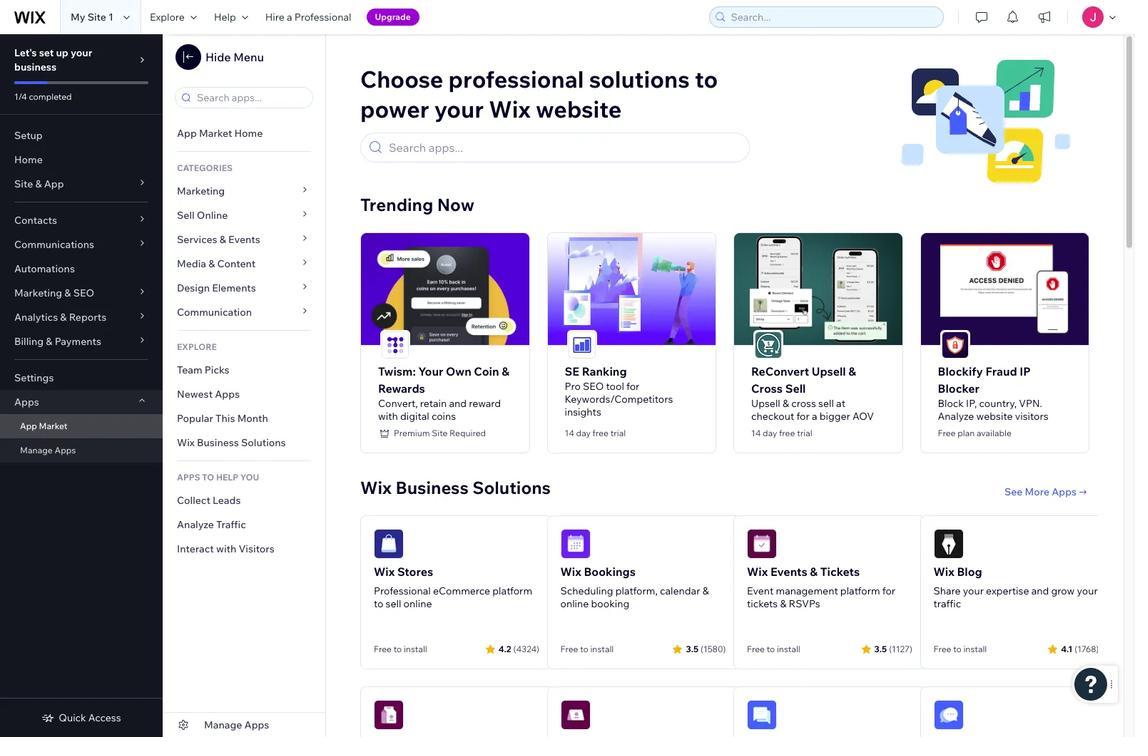 Task type: describe. For each thing, give the bounding box(es) containing it.
content
[[217, 258, 256, 270]]

reconvert
[[751, 365, 809, 379]]

wix business solutions inside "link"
[[177, 437, 286, 450]]

free for wix stores
[[374, 644, 392, 655]]

block
[[938, 397, 964, 410]]

billing
[[14, 335, 44, 348]]

home inside app market home link
[[234, 127, 263, 140]]

business inside "link"
[[197, 437, 239, 450]]

traffic
[[934, 598, 961, 611]]

media
[[177, 258, 206, 270]]

plan
[[958, 428, 975, 439]]

1/4 completed
[[14, 91, 72, 102]]

communication
[[177, 306, 254, 319]]

day inside reconvert upsell & cross sell upsell & cross sell at checkout for a bigger aov 14 day free trial
[[763, 428, 777, 439]]

country,
[[979, 397, 1017, 410]]

app market home link
[[163, 121, 325, 146]]

to
[[202, 472, 214, 483]]

reconvert upsell & cross sell icon image
[[755, 332, 782, 359]]

services & events
[[177, 233, 260, 246]]

trending now
[[360, 194, 475, 216]]

0 vertical spatial manage apps
[[20, 445, 76, 456]]

platform,
[[616, 585, 658, 598]]

3.5 (1127)
[[875, 644, 913, 655]]

and inside wix blog share your expertise and grow your traffic
[[1032, 585, 1049, 598]]

contacts button
[[0, 208, 163, 233]]

event
[[747, 585, 774, 598]]

hire a professional link
[[257, 0, 360, 34]]

to for wix stores
[[394, 644, 402, 655]]

see
[[1005, 486, 1023, 499]]

free to install for &
[[747, 644, 801, 655]]

hide
[[206, 50, 231, 64]]

wix bookings scheduling platform, calendar & online booking
[[561, 565, 709, 611]]

(1127)
[[889, 644, 913, 655]]

1 trial from the left
[[611, 428, 626, 439]]

my
[[71, 11, 85, 24]]

at
[[836, 397, 846, 410]]

blockify fraud ip blocker icon image
[[942, 332, 969, 359]]

analyze inside 'blockify fraud ip blocker block ip, country, vpn. analyze website visitors free plan available'
[[938, 410, 974, 423]]

1 free from the left
[[593, 428, 609, 439]]

setup link
[[0, 123, 163, 148]]

ip
[[1020, 365, 1031, 379]]

your
[[418, 365, 443, 379]]

marketing for marketing & seo
[[14, 287, 62, 300]]

se ranking pro seo tool for keywords/competitors insights
[[565, 365, 673, 419]]

free to install for share
[[934, 644, 987, 655]]

1 day from the left
[[576, 428, 591, 439]]

for inside se ranking pro seo tool for keywords/competitors insights
[[627, 380, 640, 393]]

a inside hire a professional link
[[287, 11, 292, 24]]

setup
[[14, 129, 43, 142]]

1 vertical spatial upsell
[[751, 397, 781, 410]]

my site 1
[[71, 11, 113, 24]]

hire
[[265, 11, 285, 24]]

install for &
[[777, 644, 801, 655]]

1 horizontal spatial upsell
[[812, 365, 846, 379]]

& up aov
[[849, 365, 856, 379]]

quick
[[59, 712, 86, 725]]

services
[[177, 233, 217, 246]]

more
[[1025, 486, 1050, 499]]

search apps... field inside sidebar element
[[193, 88, 308, 108]]

newest
[[177, 388, 213, 401]]

wix inside "link"
[[177, 437, 195, 450]]

wix stores logo image
[[374, 530, 404, 559]]

events inside wix events & tickets event management platform for tickets & rsvps
[[771, 565, 808, 579]]

1
[[109, 11, 113, 24]]

install for scheduling
[[590, 644, 614, 655]]

design
[[177, 282, 210, 295]]

to for wix blog
[[954, 644, 962, 655]]

& up management
[[810, 565, 818, 579]]

online inside wix bookings scheduling platform, calendar & online booking
[[561, 598, 589, 611]]

popular
[[177, 412, 213, 425]]

stores
[[397, 565, 433, 579]]

market for app market home
[[199, 127, 232, 140]]

& inside dropdown button
[[64, 287, 71, 300]]

sidebar element containing hide menu
[[163, 34, 326, 738]]

(4324)
[[514, 644, 539, 655]]

wix inside wix bookings scheduling platform, calendar & online booking
[[561, 565, 581, 579]]

0 vertical spatial manage apps link
[[0, 439, 163, 463]]

wix events & tickets logo image
[[747, 530, 777, 559]]

required
[[450, 428, 486, 439]]

to for wix bookings
[[580, 644, 589, 655]]

calendar
[[660, 585, 700, 598]]

wix up wix stores logo
[[360, 477, 392, 499]]

marketing & seo button
[[0, 281, 163, 305]]

hide menu button
[[176, 44, 264, 70]]

picks
[[205, 364, 230, 377]]

to inside wix stores professional ecommerce platform to sell online
[[374, 598, 384, 611]]

free for wix blog
[[934, 644, 952, 655]]

booking
[[591, 598, 630, 611]]

wix inside wix blog share your expertise and grow your traffic
[[934, 565, 955, 579]]

choose professional solutions to power your wix website
[[360, 65, 718, 123]]

& right tickets at the right bottom of the page
[[780, 598, 787, 611]]

free for wix events & tickets
[[747, 644, 765, 655]]

explore
[[150, 11, 185, 24]]

your right grow
[[1077, 585, 1098, 598]]

seo inside dropdown button
[[73, 287, 94, 300]]

automations link
[[0, 257, 163, 281]]

wix restaurants orders logo image
[[374, 701, 404, 731]]

(1580)
[[701, 644, 726, 655]]

hire a professional
[[265, 11, 351, 24]]

newest apps link
[[163, 382, 325, 407]]

sell inside sidebar element
[[177, 209, 195, 222]]

own
[[446, 365, 472, 379]]

analyze traffic link
[[163, 513, 325, 537]]

free inside 'blockify fraud ip blocker block ip, country, vpn. analyze website visitors free plan available'
[[938, 428, 956, 439]]

blockify fraud ip blocker block ip, country, vpn. analyze website visitors free plan available
[[938, 365, 1049, 439]]

reconvert upsell & cross sell poster image
[[734, 233, 902, 345]]

3.5 for tickets
[[875, 644, 887, 655]]

collect
[[177, 495, 210, 507]]

free inside reconvert upsell & cross sell upsell & cross sell at checkout for a bigger aov 14 day free trial
[[779, 428, 795, 439]]

analytics
[[14, 311, 58, 324]]

set
[[39, 46, 54, 59]]

blockify
[[938, 365, 983, 379]]

share
[[934, 585, 961, 598]]

aov
[[853, 410, 874, 423]]

explore
[[177, 342, 217, 353]]

convert,
[[378, 397, 418, 410]]

home link
[[0, 148, 163, 172]]

site & app
[[14, 178, 64, 191]]

solutions inside "link"
[[241, 437, 286, 450]]

apps inside newest apps link
[[215, 388, 240, 401]]

site for premium
[[432, 428, 448, 439]]

apps inside apps popup button
[[14, 396, 39, 409]]

twism: your own coin & rewards convert, retain and reward with digital coins
[[378, 365, 510, 423]]

ecommerce
[[433, 585, 490, 598]]

online inside wix stores professional ecommerce platform to sell online
[[404, 598, 432, 611]]

interact
[[177, 543, 214, 556]]

cross
[[751, 382, 783, 396]]

billing & payments button
[[0, 330, 163, 354]]

app for app market home
[[177, 127, 197, 140]]

(1768)
[[1075, 644, 1099, 655]]

& right billing
[[46, 335, 52, 348]]

interact with visitors
[[177, 543, 275, 556]]

premium
[[394, 428, 430, 439]]

sell online
[[177, 209, 228, 222]]

app market
[[20, 421, 67, 432]]

coin
[[474, 365, 499, 379]]

14 inside reconvert upsell & cross sell upsell & cross sell at checkout for a bigger aov 14 day free trial
[[751, 428, 761, 439]]



Task type: vqa. For each thing, say whether or not it's contained in the screenshot.


Task type: locate. For each thing, give the bounding box(es) containing it.
sidebar element
[[0, 34, 163, 738], [163, 34, 326, 738]]

free to install down traffic on the bottom
[[934, 644, 987, 655]]

0 vertical spatial upsell
[[812, 365, 846, 379]]

with inside twism: your own coin & rewards convert, retain and reward with digital coins
[[378, 410, 398, 423]]

0 horizontal spatial market
[[39, 421, 67, 432]]

day down the insights
[[576, 428, 591, 439]]

platform right the ecommerce
[[493, 585, 532, 598]]

free right (1127)
[[934, 644, 952, 655]]

for up 3.5 (1127)
[[883, 585, 896, 598]]

2 3.5 from the left
[[875, 644, 887, 655]]

1 vertical spatial sell
[[386, 598, 401, 611]]

platform inside wix stores professional ecommerce platform to sell online
[[493, 585, 532, 598]]

1 horizontal spatial with
[[378, 410, 398, 423]]

app inside app market home link
[[177, 127, 197, 140]]

3 free to install from the left
[[747, 644, 801, 655]]

hide menu
[[206, 50, 264, 64]]

1 vertical spatial home
[[14, 153, 43, 166]]

twism: your own coin & rewards icon image
[[382, 332, 409, 359]]

twism:
[[378, 365, 416, 379]]

& up contacts
[[35, 178, 42, 191]]

collect leads link
[[163, 489, 325, 513]]

free to install for scheduling
[[561, 644, 614, 655]]

1 platform from the left
[[493, 585, 532, 598]]

1 14 from the left
[[565, 428, 574, 439]]

wix inside choose professional solutions to power your wix website
[[489, 95, 531, 123]]

solutions
[[589, 65, 690, 93]]

search apps... field up app market home link
[[193, 88, 308, 108]]

wix up share
[[934, 565, 955, 579]]

1 vertical spatial manage apps
[[204, 719, 269, 732]]

1 vertical spatial search apps... field
[[385, 133, 743, 162]]

online left booking
[[561, 598, 589, 611]]

ranking
[[582, 365, 627, 379]]

se ranking icon image
[[568, 332, 596, 359]]

sell inside reconvert upsell & cross sell upsell & cross sell at checkout for a bigger aov 14 day free trial
[[785, 382, 806, 396]]

events down sell online link at the left
[[228, 233, 260, 246]]

available
[[977, 428, 1012, 439]]

3.5 left (1127)
[[875, 644, 887, 655]]

1 vertical spatial manage
[[204, 719, 242, 732]]

website up available
[[977, 410, 1013, 423]]

seo inside se ranking pro seo tool for keywords/competitors insights
[[583, 380, 604, 393]]

1 install from the left
[[404, 644, 427, 655]]

2 horizontal spatial for
[[883, 585, 896, 598]]

with inside sidebar element
[[216, 543, 236, 556]]

wix business solutions link
[[163, 431, 325, 455]]

14 day free trial
[[565, 428, 626, 439]]

1 horizontal spatial manage
[[204, 719, 242, 732]]

for inside wix events & tickets event management platform for tickets & rsvps
[[883, 585, 896, 598]]

0 vertical spatial search apps... field
[[193, 88, 308, 108]]

free right (1580)
[[747, 644, 765, 655]]

sell inside wix stores professional ecommerce platform to sell online
[[386, 598, 401, 611]]

app down home link
[[44, 178, 64, 191]]

& left cross
[[783, 397, 789, 410]]

payments
[[55, 335, 101, 348]]

seo up analytics & reports popup button
[[73, 287, 94, 300]]

professional
[[449, 65, 584, 93]]

app down settings
[[20, 421, 37, 432]]

business down popular this month
[[197, 437, 239, 450]]

free to install for professional
[[374, 644, 427, 655]]

upsell down cross
[[751, 397, 781, 410]]

2 horizontal spatial site
[[432, 428, 448, 439]]

seo down ranking
[[583, 380, 604, 393]]

free to install down tickets at the right bottom of the page
[[747, 644, 801, 655]]

scheduling
[[561, 585, 613, 598]]

1 horizontal spatial a
[[812, 410, 817, 423]]

2 sidebar element from the left
[[163, 34, 326, 738]]

analytics & reports button
[[0, 305, 163, 330]]

website inside 'blockify fraud ip blocker block ip, country, vpn. analyze website visitors free plan available'
[[977, 410, 1013, 423]]

with left digital
[[378, 410, 398, 423]]

insights
[[565, 406, 601, 419]]

4 install from the left
[[964, 644, 987, 655]]

management
[[776, 585, 838, 598]]

4 free to install from the left
[[934, 644, 987, 655]]

to down tickets at the right bottom of the page
[[767, 644, 775, 655]]

home up marketing link
[[234, 127, 263, 140]]

1 vertical spatial market
[[39, 421, 67, 432]]

traffic
[[216, 519, 246, 532]]

a inside reconvert upsell & cross sell upsell & cross sell at checkout for a bigger aov 14 day free trial
[[812, 410, 817, 423]]

1 horizontal spatial wix business solutions
[[360, 477, 551, 499]]

install down expertise
[[964, 644, 987, 655]]

apps to help you
[[177, 472, 259, 483]]

0 vertical spatial sell
[[819, 397, 834, 410]]

1 vertical spatial professional
[[374, 585, 431, 598]]

and right retain
[[449, 397, 467, 410]]

services & events link
[[163, 228, 325, 252]]

up
[[56, 46, 68, 59]]

wix blog logo image
[[934, 530, 964, 559]]

manage apps
[[20, 445, 76, 456], [204, 719, 269, 732]]

1 vertical spatial manage apps link
[[163, 714, 325, 738]]

se
[[565, 365, 579, 379]]

to for wix events & tickets
[[767, 644, 775, 655]]

1 horizontal spatial and
[[1032, 585, 1049, 598]]

1 horizontal spatial free
[[779, 428, 795, 439]]

month
[[237, 412, 268, 425]]

& right calendar
[[703, 585, 709, 598]]

and left grow
[[1032, 585, 1049, 598]]

1 horizontal spatial business
[[396, 477, 469, 499]]

0 horizontal spatial website
[[536, 95, 622, 123]]

0 horizontal spatial sell
[[386, 598, 401, 611]]

1 horizontal spatial analyze
[[938, 410, 974, 423]]

free to install
[[374, 644, 427, 655], [561, 644, 614, 655], [747, 644, 801, 655], [934, 644, 987, 655]]

install for share
[[964, 644, 987, 655]]

tickets
[[820, 565, 860, 579]]

access
[[88, 712, 121, 725]]

1 horizontal spatial sell
[[819, 397, 834, 410]]

wix inside wix events & tickets event management platform for tickets & rsvps
[[747, 565, 768, 579]]

website down solutions
[[536, 95, 622, 123]]

visitors
[[1015, 410, 1049, 423]]

vpn.
[[1019, 397, 1043, 410]]

sell down stores
[[386, 598, 401, 611]]

3.5 left (1580)
[[686, 644, 699, 655]]

trial down cross
[[797, 428, 813, 439]]

app inside site & app dropdown button
[[44, 178, 64, 191]]

to up wix restaurants orders logo
[[394, 644, 402, 655]]

& inside twism: your own coin & rewards convert, retain and reward with digital coins
[[502, 365, 510, 379]]

1 free to install from the left
[[374, 644, 427, 655]]

to right (4324)
[[580, 644, 589, 655]]

2 vertical spatial for
[[883, 585, 896, 598]]

4.1 (1768)
[[1061, 644, 1099, 655]]

0 vertical spatial with
[[378, 410, 398, 423]]

& inside dropdown button
[[35, 178, 42, 191]]

trending
[[360, 194, 433, 216]]

checkout
[[751, 410, 794, 423]]

sell
[[177, 209, 195, 222], [785, 382, 806, 396]]

app for app market
[[20, 421, 37, 432]]

solutions down the required
[[473, 477, 551, 499]]

1 horizontal spatial solutions
[[473, 477, 551, 499]]

sidebar element containing let's set up your business
[[0, 34, 163, 738]]

2 install from the left
[[590, 644, 614, 655]]

reward
[[469, 397, 501, 410]]

Search apps... field
[[193, 88, 308, 108], [385, 133, 743, 162]]

website inside choose professional solutions to power your wix website
[[536, 95, 622, 123]]

1 horizontal spatial market
[[199, 127, 232, 140]]

0 horizontal spatial manage
[[20, 445, 53, 456]]

& up the 'analytics & reports'
[[64, 287, 71, 300]]

1 3.5 from the left
[[686, 644, 699, 655]]

1 vertical spatial website
[[977, 410, 1013, 423]]

0 horizontal spatial site
[[14, 178, 33, 191]]

14 down checkout
[[751, 428, 761, 439]]

reconvert upsell & cross sell upsell & cross sell at checkout for a bigger aov 14 day free trial
[[751, 365, 874, 439]]

billing & payments
[[14, 335, 101, 348]]

site left 1
[[88, 11, 106, 24]]

1 horizontal spatial online
[[561, 598, 589, 611]]

1 vertical spatial seo
[[583, 380, 604, 393]]

to down wix stores logo
[[374, 598, 384, 611]]

app market home
[[177, 127, 263, 140]]

0 vertical spatial site
[[88, 11, 106, 24]]

home inside home link
[[14, 153, 43, 166]]

3 install from the left
[[777, 644, 801, 655]]

0 horizontal spatial platform
[[493, 585, 532, 598]]

0 horizontal spatial professional
[[295, 11, 351, 24]]

& right media
[[208, 258, 215, 270]]

analyze up interact
[[177, 519, 214, 532]]

media & content
[[177, 258, 256, 270]]

wix forum logo image
[[747, 701, 777, 731]]

1 horizontal spatial 3.5
[[875, 644, 887, 655]]

wix inside wix stores professional ecommerce platform to sell online
[[374, 565, 395, 579]]

site for my
[[88, 11, 106, 24]]

blog
[[957, 565, 983, 579]]

events
[[228, 233, 260, 246], [771, 565, 808, 579]]

and inside twism: your own coin & rewards convert, retain and reward with digital coins
[[449, 397, 467, 410]]

for right checkout
[[797, 410, 810, 423]]

0 horizontal spatial 14
[[565, 428, 574, 439]]

to right solutions
[[695, 65, 718, 93]]

1 horizontal spatial professional
[[374, 585, 431, 598]]

reports
[[69, 311, 106, 324]]

search apps... field down choose professional solutions to power your wix website
[[385, 133, 743, 162]]

tool
[[606, 380, 624, 393]]

0 horizontal spatial manage apps
[[20, 445, 76, 456]]

2 horizontal spatial app
[[177, 127, 197, 140]]

market for app market
[[39, 421, 67, 432]]

solutions down month
[[241, 437, 286, 450]]

2 platform from the left
[[841, 585, 880, 598]]

0 horizontal spatial app
[[20, 421, 37, 432]]

1 vertical spatial solutions
[[473, 477, 551, 499]]

your down blog
[[963, 585, 984, 598]]

& right "coin"
[[502, 365, 510, 379]]

0 horizontal spatial free
[[593, 428, 609, 439]]

se ranking poster image
[[548, 233, 716, 345]]

install for professional
[[404, 644, 427, 655]]

1 horizontal spatial platform
[[841, 585, 880, 598]]

0 vertical spatial solutions
[[241, 437, 286, 450]]

upsell up at
[[812, 365, 846, 379]]

ip,
[[966, 397, 977, 410]]

home down the setup
[[14, 153, 43, 166]]

1 online from the left
[[404, 598, 432, 611]]

1 horizontal spatial home
[[234, 127, 263, 140]]

site down coins
[[432, 428, 448, 439]]

quick access button
[[42, 712, 121, 725]]

sell inside reconvert upsell & cross sell upsell & cross sell at checkout for a bigger aov 14 day free trial
[[819, 397, 834, 410]]

events up management
[[771, 565, 808, 579]]

free for wix bookings
[[561, 644, 578, 655]]

sell left at
[[819, 397, 834, 410]]

day down checkout
[[763, 428, 777, 439]]

to
[[695, 65, 718, 93], [374, 598, 384, 611], [394, 644, 402, 655], [580, 644, 589, 655], [767, 644, 775, 655], [954, 644, 962, 655]]

2 free from the left
[[779, 428, 795, 439]]

2 vertical spatial app
[[20, 421, 37, 432]]

3.5 for platform,
[[686, 644, 699, 655]]

home
[[234, 127, 263, 140], [14, 153, 43, 166]]

0 vertical spatial analyze
[[938, 410, 974, 423]]

analyze inside sidebar element
[[177, 519, 214, 532]]

your inside choose professional solutions to power your wix website
[[434, 95, 484, 123]]

trial down keywords/competitors
[[611, 428, 626, 439]]

platform inside wix events & tickets event management platform for tickets & rsvps
[[841, 585, 880, 598]]

a right hire
[[287, 11, 292, 24]]

0 vertical spatial app
[[177, 127, 197, 140]]

wix chat logo image
[[934, 701, 964, 731]]

4.2
[[499, 644, 511, 655]]

free down checkout
[[779, 428, 795, 439]]

0 vertical spatial for
[[627, 380, 640, 393]]

day
[[576, 428, 591, 439], [763, 428, 777, 439]]

market up categories
[[199, 127, 232, 140]]

2 free to install from the left
[[561, 644, 614, 655]]

for
[[627, 380, 640, 393], [797, 410, 810, 423], [883, 585, 896, 598]]

1 horizontal spatial website
[[977, 410, 1013, 423]]

upgrade button
[[366, 9, 419, 26]]

your right up
[[71, 46, 92, 59]]

1 horizontal spatial trial
[[797, 428, 813, 439]]

0 horizontal spatial and
[[449, 397, 467, 410]]

3.5
[[686, 644, 699, 655], [875, 644, 887, 655]]

professional down stores
[[374, 585, 431, 598]]

2 online from the left
[[561, 598, 589, 611]]

you
[[240, 472, 259, 483]]

a left bigger
[[812, 410, 817, 423]]

apps
[[215, 388, 240, 401], [14, 396, 39, 409], [55, 445, 76, 456], [1052, 486, 1077, 499], [244, 719, 269, 732]]

1 horizontal spatial day
[[763, 428, 777, 439]]

your inside let's set up your business
[[71, 46, 92, 59]]

0 horizontal spatial marketing
[[14, 287, 62, 300]]

free up wix restaurants orders logo
[[374, 644, 392, 655]]

rewards
[[378, 382, 425, 396]]

0 vertical spatial marketing
[[177, 185, 225, 198]]

1 vertical spatial with
[[216, 543, 236, 556]]

0 horizontal spatial sell
[[177, 209, 195, 222]]

retain
[[420, 397, 447, 410]]

professional for a
[[295, 11, 351, 24]]

apps
[[177, 472, 200, 483]]

marketing link
[[163, 179, 325, 203]]

0 horizontal spatial for
[[627, 380, 640, 393]]

Search... field
[[727, 7, 939, 27]]

install up wix restaurants orders logo
[[404, 644, 427, 655]]

team picks
[[177, 364, 230, 377]]

0 vertical spatial and
[[449, 397, 467, 410]]

install down rsvps
[[777, 644, 801, 655]]

let's
[[14, 46, 37, 59]]

team picks link
[[163, 358, 325, 382]]

wix
[[489, 95, 531, 123], [177, 437, 195, 450], [360, 477, 392, 499], [374, 565, 395, 579], [561, 565, 581, 579], [747, 565, 768, 579], [934, 565, 955, 579]]

blockify fraud ip blocker poster image
[[921, 233, 1089, 345]]

& inside wix bookings scheduling platform, calendar & online booking
[[703, 585, 709, 598]]

1 vertical spatial and
[[1032, 585, 1049, 598]]

platform down the tickets
[[841, 585, 880, 598]]

twism: your own coin & rewards poster image
[[361, 233, 529, 345]]

0 horizontal spatial events
[[228, 233, 260, 246]]

marketing up analytics
[[14, 287, 62, 300]]

free down the insights
[[593, 428, 609, 439]]

wix business solutions down the required
[[360, 477, 551, 499]]

sell
[[819, 397, 834, 410], [386, 598, 401, 611]]

free to install down booking
[[561, 644, 614, 655]]

your right power
[[434, 95, 484, 123]]

0 horizontal spatial with
[[216, 543, 236, 556]]

wix up scheduling
[[561, 565, 581, 579]]

& up media & content at the left of page
[[220, 233, 226, 246]]

help button
[[205, 0, 257, 34]]

1 vertical spatial analyze
[[177, 519, 214, 532]]

analyze up plan in the right of the page
[[938, 410, 974, 423]]

1 horizontal spatial app
[[44, 178, 64, 191]]

sell up cross
[[785, 382, 806, 396]]

popular this month
[[177, 412, 268, 425]]

settings link
[[0, 366, 163, 390]]

marketing down categories
[[177, 185, 225, 198]]

analytics & reports
[[14, 311, 106, 324]]

0 vertical spatial events
[[228, 233, 260, 246]]

1 vertical spatial site
[[14, 178, 33, 191]]

0 horizontal spatial business
[[197, 437, 239, 450]]

with down traffic
[[216, 543, 236, 556]]

& left reports
[[60, 311, 67, 324]]

tickets
[[747, 598, 778, 611]]

online down stores
[[404, 598, 432, 611]]

site inside dropdown button
[[14, 178, 33, 191]]

interact with visitors link
[[163, 537, 325, 562]]

app inside app market link
[[20, 421, 37, 432]]

4.1
[[1061, 644, 1073, 655]]

1 vertical spatial wix business solutions
[[360, 477, 551, 499]]

1 horizontal spatial manage apps
[[204, 719, 269, 732]]

install
[[404, 644, 427, 655], [590, 644, 614, 655], [777, 644, 801, 655], [964, 644, 987, 655]]

1 sidebar element from the left
[[0, 34, 163, 738]]

keywords/competitors
[[565, 393, 673, 406]]

marketing for marketing
[[177, 185, 225, 198]]

professional inside wix stores professional ecommerce platform to sell online
[[374, 585, 431, 598]]

for right tool
[[627, 380, 640, 393]]

app up categories
[[177, 127, 197, 140]]

free left plan in the right of the page
[[938, 428, 956, 439]]

events inside sidebar element
[[228, 233, 260, 246]]

site
[[88, 11, 106, 24], [14, 178, 33, 191], [432, 428, 448, 439]]

1 horizontal spatial events
[[771, 565, 808, 579]]

0 horizontal spatial wix business solutions
[[177, 437, 286, 450]]

0 horizontal spatial online
[[404, 598, 432, 611]]

wix down professional
[[489, 95, 531, 123]]

0 vertical spatial manage
[[20, 445, 53, 456]]

0 vertical spatial a
[[287, 11, 292, 24]]

cross
[[792, 397, 816, 410]]

wix table reservations logo image
[[561, 701, 591, 731]]

with
[[378, 410, 398, 423], [216, 543, 236, 556]]

0 vertical spatial home
[[234, 127, 263, 140]]

14 down the insights
[[565, 428, 574, 439]]

free to install up wix restaurants orders logo
[[374, 644, 427, 655]]

marketing inside dropdown button
[[14, 287, 62, 300]]

quick access
[[59, 712, 121, 725]]

automations
[[14, 263, 75, 275]]

analyze
[[938, 410, 974, 423], [177, 519, 214, 532]]

wix down popular
[[177, 437, 195, 450]]

wix up event
[[747, 565, 768, 579]]

1/4
[[14, 91, 27, 102]]

popular this month link
[[163, 407, 325, 431]]

wix bookings logo image
[[561, 530, 591, 559]]

wix down wix stores logo
[[374, 565, 395, 579]]

2 trial from the left
[[797, 428, 813, 439]]

0 horizontal spatial seo
[[73, 287, 94, 300]]

0 horizontal spatial day
[[576, 428, 591, 439]]

2 14 from the left
[[751, 428, 761, 439]]

trial inside reconvert upsell & cross sell upsell & cross sell at checkout for a bigger aov 14 day free trial
[[797, 428, 813, 439]]

wix business solutions down this
[[177, 437, 286, 450]]

1 vertical spatial marketing
[[14, 287, 62, 300]]

professional right hire
[[295, 11, 351, 24]]

1 horizontal spatial 14
[[751, 428, 761, 439]]

0 horizontal spatial search apps... field
[[193, 88, 308, 108]]

2 vertical spatial site
[[432, 428, 448, 439]]

elements
[[212, 282, 256, 295]]

market down apps popup button
[[39, 421, 67, 432]]

site up contacts
[[14, 178, 33, 191]]

1 horizontal spatial site
[[88, 11, 106, 24]]

install down booking
[[590, 644, 614, 655]]

0 horizontal spatial trial
[[611, 428, 626, 439]]

0 vertical spatial wix business solutions
[[177, 437, 286, 450]]

professional for stores
[[374, 585, 431, 598]]

newest apps
[[177, 388, 240, 401]]

2 day from the left
[[763, 428, 777, 439]]

for inside reconvert upsell & cross sell upsell & cross sell at checkout for a bigger aov 14 day free trial
[[797, 410, 810, 423]]

to inside choose professional solutions to power your wix website
[[695, 65, 718, 93]]

1 vertical spatial business
[[396, 477, 469, 499]]

1 horizontal spatial seo
[[583, 380, 604, 393]]

0 vertical spatial business
[[197, 437, 239, 450]]

0 vertical spatial seo
[[73, 287, 94, 300]]

free right (4324)
[[561, 644, 578, 655]]

1 horizontal spatial marketing
[[177, 185, 225, 198]]

rsvps
[[789, 598, 820, 611]]

0 vertical spatial website
[[536, 95, 622, 123]]

to down traffic on the bottom
[[954, 644, 962, 655]]

1 vertical spatial for
[[797, 410, 810, 423]]

1 vertical spatial a
[[812, 410, 817, 423]]

4.2 (4324)
[[499, 644, 539, 655]]

business down premium site required at bottom
[[396, 477, 469, 499]]

0 vertical spatial professional
[[295, 11, 351, 24]]

marketing
[[177, 185, 225, 198], [14, 287, 62, 300]]



